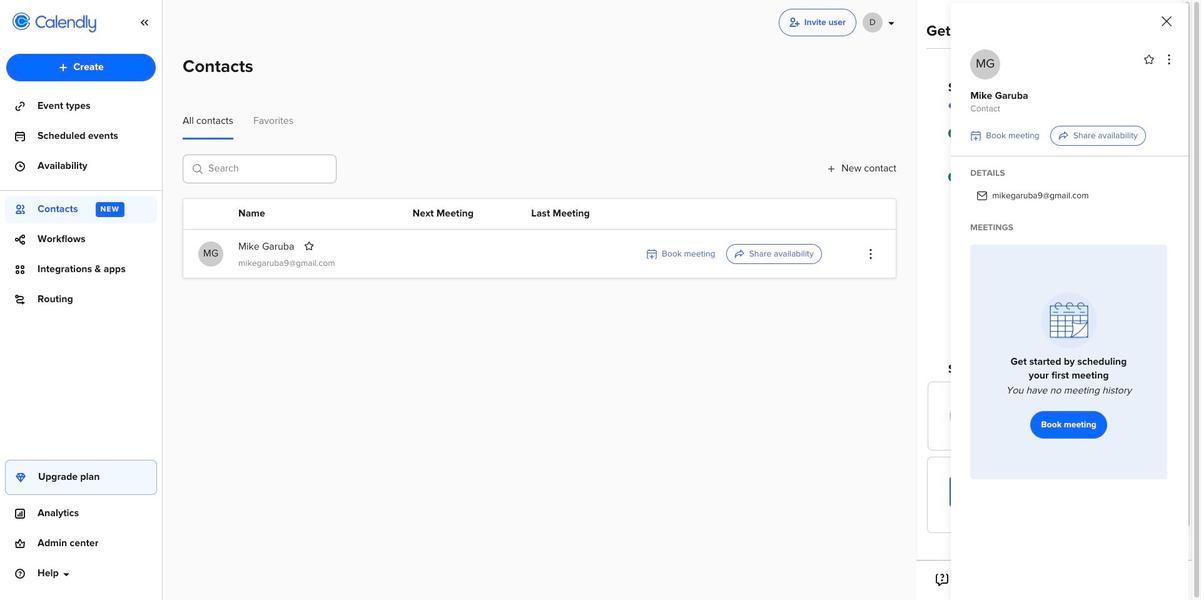 Task type: locate. For each thing, give the bounding box(es) containing it.
None search field
[[183, 155, 337, 188]]

calendly image
[[35, 15, 96, 33]]

Search field
[[183, 155, 337, 183]]



Task type: vqa. For each thing, say whether or not it's contained in the screenshot.
Main navigation element
yes



Task type: describe. For each thing, give the bounding box(es) containing it.
main navigation element
[[0, 0, 163, 600]]



